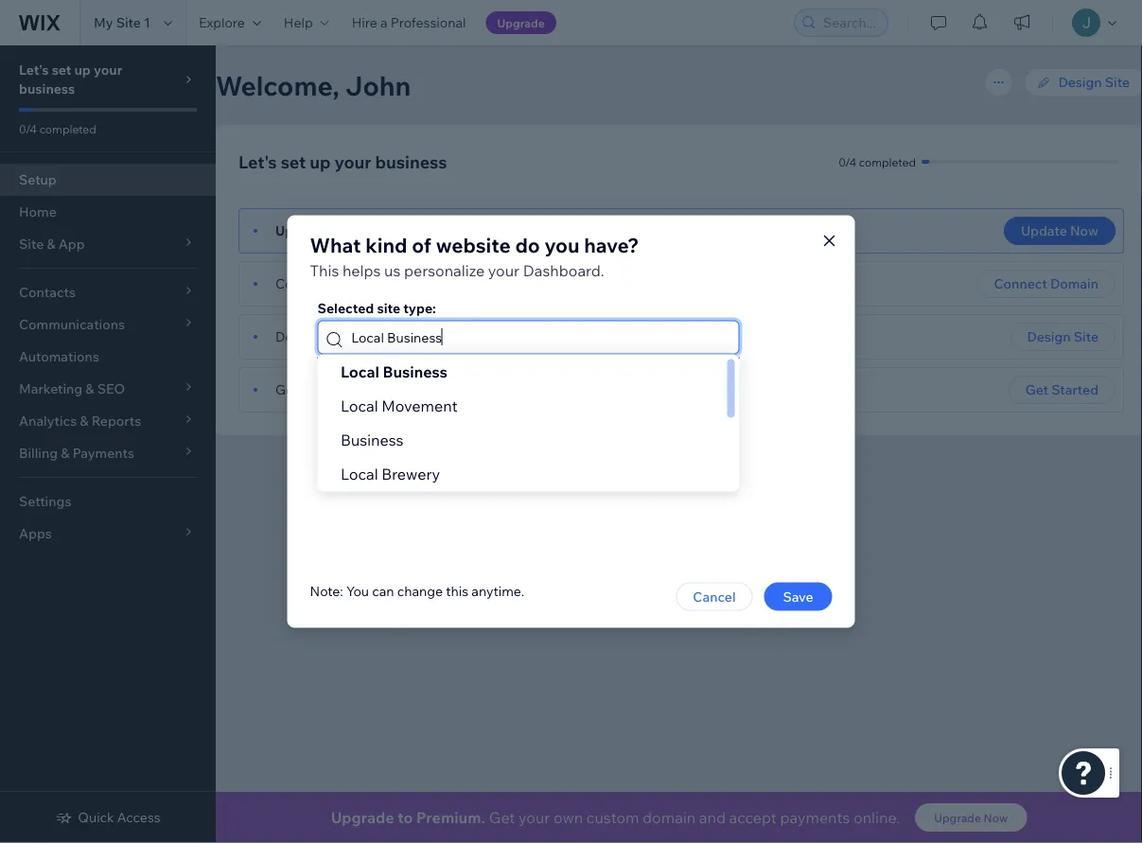 Task type: vqa. For each thing, say whether or not it's contained in the screenshot.
Point of Sale
no



Task type: locate. For each thing, give the bounding box(es) containing it.
0 horizontal spatial 0/4
[[19, 122, 37, 136]]

upgrade inside button
[[934, 811, 981, 825]]

your down my
[[94, 62, 122, 78]]

quick access button
[[55, 809, 161, 826]]

website down selected site type:
[[352, 328, 401, 345]]

upgrade right professional
[[497, 16, 545, 30]]

1 horizontal spatial let's
[[239, 151, 277, 172]]

show your support button
[[703, 459, 823, 476]]

design inside 'button'
[[1027, 328, 1071, 345]]

your
[[741, 459, 768, 476]]

online.
[[854, 808, 900, 827]]

0 vertical spatial domain
[[390, 275, 437, 292]]

custom
[[341, 275, 388, 292], [587, 808, 639, 827]]

0 vertical spatial business
[[382, 362, 447, 381]]

cancel button
[[676, 583, 753, 611]]

1 connect from the left
[[275, 275, 328, 292]]

0 horizontal spatial let's set up your business
[[19, 62, 122, 97]]

let's
[[19, 62, 49, 78], [239, 151, 277, 172]]

a for custom
[[331, 275, 338, 292]]

show
[[703, 459, 738, 476]]

1 vertical spatial business
[[340, 430, 403, 449]]

2 horizontal spatial get
[[1026, 381, 1049, 398]]

connect up selected
[[275, 275, 328, 292]]

0 horizontal spatial 0/4 completed
[[19, 122, 96, 136]]

0 horizontal spatial upgrade
[[331, 808, 394, 827]]

1 horizontal spatial get
[[489, 808, 515, 827]]

quick
[[78, 809, 114, 826]]

access
[[117, 809, 161, 826]]

site left type
[[357, 222, 380, 239]]

upgrade inside "button"
[[497, 16, 545, 30]]

1 horizontal spatial upgrade
[[497, 16, 545, 30]]

list box containing local business
[[318, 354, 740, 525]]

0 vertical spatial 0/4
[[19, 122, 37, 136]]

up inside let's set up your business
[[74, 62, 91, 78]]

2 horizontal spatial upgrade
[[934, 811, 981, 825]]

your inside what kind of website do you have? this helps us personalize your dashboard.
[[488, 261, 520, 280]]

get
[[275, 381, 298, 398], [1026, 381, 1049, 398], [489, 808, 515, 827]]

0 horizontal spatial set
[[52, 62, 71, 78]]

0 vertical spatial design site
[[1059, 74, 1130, 90]]

1 horizontal spatial a
[[380, 14, 388, 31]]

business
[[382, 362, 447, 381], [340, 430, 403, 449]]

1 vertical spatial site
[[1105, 74, 1130, 90]]

1 horizontal spatial domain
[[643, 808, 696, 827]]

a right hire
[[380, 14, 388, 31]]

your up update your site type
[[335, 151, 371, 172]]

on
[[340, 381, 356, 398]]

business up movement
[[382, 362, 447, 381]]

1 horizontal spatial completed
[[859, 155, 916, 169]]

1 horizontal spatial website
[[436, 233, 511, 258]]

show your support
[[703, 459, 823, 476]]

design your website
[[275, 328, 401, 345]]

save button
[[764, 583, 832, 611]]

connect for connect a custom domain
[[275, 275, 328, 292]]

business up type
[[375, 151, 447, 172]]

john
[[346, 69, 411, 102]]

0 vertical spatial now
[[1070, 222, 1099, 239]]

your
[[94, 62, 122, 78], [335, 151, 371, 172], [325, 222, 354, 239], [488, 261, 520, 280], [322, 328, 349, 345], [519, 808, 550, 827]]

set
[[52, 62, 71, 78], [281, 151, 306, 172]]

1 update from the left
[[275, 222, 322, 239]]

update inside button
[[1021, 222, 1067, 239]]

3 local from the top
[[340, 464, 378, 483]]

my site 1
[[94, 14, 150, 31]]

1 vertical spatial design site
[[1027, 328, 1099, 345]]

site inside 'button'
[[1074, 328, 1099, 345]]

brewery
[[381, 464, 440, 483]]

design site link
[[1025, 68, 1142, 97]]

site left type:
[[377, 300, 400, 316]]

now for update your site type
[[1070, 222, 1099, 239]]

your left own
[[519, 808, 550, 827]]

0 horizontal spatial a
[[331, 275, 338, 292]]

0 horizontal spatial website
[[352, 328, 401, 345]]

0 vertical spatial up
[[74, 62, 91, 78]]

0 vertical spatial 0/4 completed
[[19, 122, 96, 136]]

can
[[372, 583, 394, 599]]

of
[[412, 233, 432, 258]]

setup
[[19, 171, 57, 188]]

1 horizontal spatial 0/4
[[839, 155, 857, 169]]

1 vertical spatial a
[[331, 275, 338, 292]]

update now
[[1021, 222, 1099, 239]]

2 vertical spatial site
[[1074, 328, 1099, 345]]

design site
[[1059, 74, 1130, 90], [1027, 328, 1099, 345]]

0 vertical spatial local
[[340, 362, 379, 381]]

update
[[275, 222, 322, 239], [1021, 222, 1067, 239]]

get left found
[[275, 381, 298, 398]]

connect domain
[[994, 275, 1099, 292]]

upgrade left to
[[331, 808, 394, 827]]

website up personalize
[[436, 233, 511, 258]]

0 vertical spatial custom
[[341, 275, 388, 292]]

upgrade to premium. get your own custom domain and accept payments online.
[[331, 808, 900, 827]]

local for local brewery
[[340, 464, 378, 483]]

1 horizontal spatial connect
[[994, 275, 1048, 292]]

2 connect from the left
[[994, 275, 1048, 292]]

local up on
[[340, 362, 379, 381]]

2 vertical spatial local
[[340, 464, 378, 483]]

connect for connect domain
[[994, 275, 1048, 292]]

0 horizontal spatial completed
[[39, 122, 96, 136]]

0 vertical spatial business
[[19, 80, 75, 97]]

0 horizontal spatial business
[[19, 80, 75, 97]]

selected site type:
[[318, 300, 436, 316]]

2 local from the top
[[340, 396, 378, 415]]

site
[[116, 14, 141, 31], [1105, 74, 1130, 90], [1074, 328, 1099, 345]]

update up this
[[275, 222, 322, 239]]

connect a custom domain
[[275, 275, 437, 292]]

0 horizontal spatial up
[[74, 62, 91, 78]]

0 horizontal spatial get
[[275, 381, 298, 398]]

1 horizontal spatial up
[[310, 151, 331, 172]]

a
[[380, 14, 388, 31], [331, 275, 338, 292]]

local movement
[[340, 396, 457, 415]]

connect left domain
[[994, 275, 1048, 292]]

update up connect domain
[[1021, 222, 1067, 239]]

business up the setup
[[19, 80, 75, 97]]

update for update your site type
[[275, 222, 322, 239]]

helps
[[343, 261, 381, 280]]

1 vertical spatial now
[[984, 811, 1008, 825]]

welcome, john
[[216, 69, 411, 102]]

business up local brewery
[[340, 430, 403, 449]]

0 horizontal spatial now
[[984, 811, 1008, 825]]

let's set up your business
[[19, 62, 122, 97], [239, 151, 447, 172]]

0 vertical spatial set
[[52, 62, 71, 78]]

completed
[[39, 122, 96, 136], [859, 155, 916, 169]]

local
[[340, 362, 379, 381], [340, 396, 378, 415], [340, 464, 378, 483]]

update now button
[[1004, 217, 1116, 245]]

0 horizontal spatial connect
[[275, 275, 328, 292]]

business inside let's set up your business
[[19, 80, 75, 97]]

1 horizontal spatial update
[[1021, 222, 1067, 239]]

domain
[[390, 275, 437, 292], [643, 808, 696, 827]]

get left started
[[1026, 381, 1049, 398]]

1 horizontal spatial custom
[[587, 808, 639, 827]]

0 horizontal spatial let's
[[19, 62, 49, 78]]

a for professional
[[380, 14, 388, 31]]

2 update from the left
[[1021, 222, 1067, 239]]

1 horizontal spatial now
[[1070, 222, 1099, 239]]

0/4 completed inside sidebar element
[[19, 122, 96, 136]]

Search... field
[[818, 9, 882, 36]]

1 vertical spatial domain
[[643, 808, 696, 827]]

let's set up your business down my
[[19, 62, 122, 97]]

0 vertical spatial a
[[380, 14, 388, 31]]

let's inside let's set up your business
[[19, 62, 49, 78]]

0/4 completed
[[19, 122, 96, 136], [839, 155, 916, 169]]

upgrade now button
[[915, 804, 1027, 832]]

1 vertical spatial 0/4
[[839, 155, 857, 169]]

and
[[699, 808, 726, 827]]

your down do
[[488, 261, 520, 280]]

let's set up your business up update your site type
[[239, 151, 447, 172]]

2 horizontal spatial site
[[1105, 74, 1130, 90]]

business
[[19, 80, 75, 97], [375, 151, 447, 172]]

payments
[[780, 808, 850, 827]]

0 horizontal spatial site
[[116, 14, 141, 31]]

upgrade for upgrade now
[[934, 811, 981, 825]]

website
[[436, 233, 511, 258], [352, 328, 401, 345]]

automations
[[19, 348, 99, 365]]

0 vertical spatial completed
[[39, 122, 96, 136]]

site
[[357, 222, 380, 239], [377, 300, 400, 316]]

automations link
[[0, 341, 216, 373]]

upgrade right online.
[[934, 811, 981, 825]]

0 horizontal spatial update
[[275, 222, 322, 239]]

0/4
[[19, 122, 37, 136], [839, 155, 857, 169]]

explore
[[199, 14, 245, 31]]

now for get your own custom domain and accept payments online.
[[984, 811, 1008, 825]]

your down selected
[[322, 328, 349, 345]]

0 vertical spatial let's set up your business
[[19, 62, 122, 97]]

1 vertical spatial set
[[281, 151, 306, 172]]

list box
[[318, 354, 740, 525]]

connect inside button
[[994, 275, 1048, 292]]

1 horizontal spatial 0/4 completed
[[839, 155, 916, 169]]

custom up selected site type:
[[341, 275, 388, 292]]

local left brewery
[[340, 464, 378, 483]]

1 vertical spatial local
[[340, 396, 378, 415]]

a up selected
[[331, 275, 338, 292]]

type
[[383, 222, 412, 239]]

my
[[94, 14, 113, 31]]

1 horizontal spatial set
[[281, 151, 306, 172]]

setup link
[[0, 164, 216, 196]]

up
[[74, 62, 91, 78], [310, 151, 331, 172]]

a inside hire a professional 'link'
[[380, 14, 388, 31]]

domain up type:
[[390, 275, 437, 292]]

own
[[554, 808, 583, 827]]

1 vertical spatial up
[[310, 151, 331, 172]]

custom right own
[[587, 808, 639, 827]]

your inside let's set up your business
[[94, 62, 122, 78]]

0/4 inside sidebar element
[[19, 122, 37, 136]]

cancel
[[693, 588, 736, 605]]

domain left and
[[643, 808, 696, 827]]

1 local from the top
[[340, 362, 379, 381]]

1 vertical spatial site
[[377, 300, 400, 316]]

upgrade
[[497, 16, 545, 30], [331, 808, 394, 827], [934, 811, 981, 825]]

1 vertical spatial business
[[375, 151, 447, 172]]

1 vertical spatial let's
[[239, 151, 277, 172]]

0 vertical spatial website
[[436, 233, 511, 258]]

0 vertical spatial let's
[[19, 62, 49, 78]]

local right found
[[340, 396, 378, 415]]

get inside button
[[1026, 381, 1049, 398]]

1 horizontal spatial site
[[1074, 328, 1099, 345]]

your up this
[[325, 222, 354, 239]]

get right premium.
[[489, 808, 515, 827]]

note: you can change this anytime.
[[310, 583, 524, 599]]

this
[[446, 583, 469, 599]]

1 horizontal spatial let's set up your business
[[239, 151, 447, 172]]



Task type: describe. For each thing, give the bounding box(es) containing it.
1 vertical spatial 0/4 completed
[[839, 155, 916, 169]]

set inside let's set up your business
[[52, 62, 71, 78]]

1 vertical spatial website
[[352, 328, 401, 345]]

save
[[783, 588, 814, 605]]

change
[[397, 583, 443, 599]]

help button
[[272, 0, 340, 45]]

hire
[[352, 14, 377, 31]]

0 horizontal spatial domain
[[390, 275, 437, 292]]

update for update now
[[1021, 222, 1067, 239]]

to
[[398, 808, 413, 827]]

what
[[310, 233, 361, 258]]

help
[[284, 14, 313, 31]]

google
[[359, 381, 405, 398]]

home link
[[0, 196, 216, 228]]

1 vertical spatial let's set up your business
[[239, 151, 447, 172]]

do
[[515, 233, 540, 258]]

sidebar element
[[0, 45, 216, 843]]

design site button
[[1010, 323, 1116, 351]]

1 horizontal spatial business
[[375, 151, 447, 172]]

settings
[[19, 493, 71, 510]]

Enter your business or website type field
[[346, 321, 733, 354]]

support
[[771, 459, 823, 476]]

local business
[[340, 362, 447, 381]]

get started
[[1026, 381, 1099, 398]]

home
[[19, 203, 57, 220]]

upgrade now
[[934, 811, 1008, 825]]

1
[[144, 14, 150, 31]]

design site inside design site link
[[1059, 74, 1130, 90]]

local for local business
[[340, 362, 379, 381]]

anytime.
[[472, 583, 524, 599]]

completed inside sidebar element
[[39, 122, 96, 136]]

you
[[545, 233, 580, 258]]

us
[[384, 261, 401, 280]]

upgrade for upgrade
[[497, 16, 545, 30]]

found
[[301, 381, 337, 398]]

0 vertical spatial site
[[116, 14, 141, 31]]

connect domain button
[[977, 270, 1116, 298]]

selected
[[318, 300, 374, 316]]

hire a professional link
[[340, 0, 478, 45]]

let's set up your business inside sidebar element
[[19, 62, 122, 97]]

upgrade button
[[486, 11, 556, 34]]

website inside what kind of website do you have? this helps us personalize your dashboard.
[[436, 233, 511, 258]]

type:
[[403, 300, 436, 316]]

professional
[[391, 14, 466, 31]]

accept
[[729, 808, 777, 827]]

premium.
[[416, 808, 485, 827]]

note:
[[310, 583, 343, 599]]

quick access
[[78, 809, 161, 826]]

this
[[310, 261, 339, 280]]

what kind of website do you have? this helps us personalize your dashboard.
[[310, 233, 639, 280]]

welcome,
[[216, 69, 340, 102]]

movement
[[381, 396, 457, 415]]

0 horizontal spatial custom
[[341, 275, 388, 292]]

kind
[[366, 233, 407, 258]]

get found on google
[[275, 381, 405, 398]]

design site inside design site 'button'
[[1027, 328, 1099, 345]]

get for get started
[[1026, 381, 1049, 398]]

local brewery
[[340, 464, 440, 483]]

hire a professional
[[352, 14, 466, 31]]

update your site type
[[275, 222, 412, 239]]

upgrade for upgrade to premium. get your own custom domain and accept payments online.
[[331, 808, 394, 827]]

personalize
[[404, 261, 485, 280]]

started
[[1052, 381, 1099, 398]]

have?
[[584, 233, 639, 258]]

get started button
[[1009, 376, 1116, 404]]

get for get found on google
[[275, 381, 298, 398]]

dashboard.
[[523, 261, 604, 280]]

settings link
[[0, 486, 216, 518]]

1 vertical spatial completed
[[859, 155, 916, 169]]

local for local movement
[[340, 396, 378, 415]]

0 vertical spatial site
[[357, 222, 380, 239]]

domain
[[1051, 275, 1099, 292]]

1 vertical spatial custom
[[587, 808, 639, 827]]

you
[[346, 583, 369, 599]]



